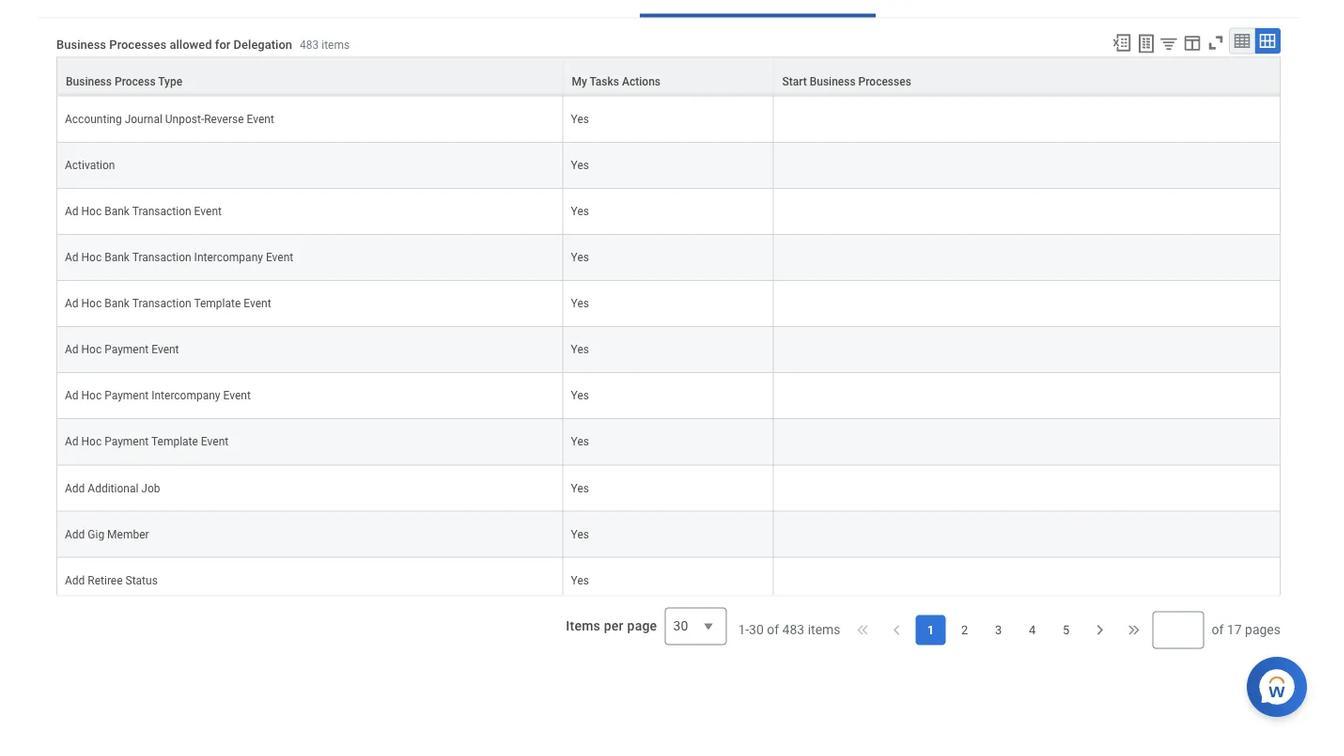 Task type: locate. For each thing, give the bounding box(es) containing it.
1 bank from the top
[[105, 206, 130, 219]]

row containing ad hoc bank transaction template event
[[56, 282, 1281, 328]]

page
[[628, 619, 658, 634]]

6 yes from the top
[[571, 298, 589, 311]]

of 17 pages
[[1212, 623, 1281, 638]]

cell for activation
[[774, 144, 1281, 190]]

my
[[572, 75, 587, 88]]

2 accounting from the top
[[65, 113, 122, 127]]

chevron 2x right small image
[[1125, 621, 1144, 640]]

accounting journal unpost intercompany event element
[[65, 64, 303, 80]]

bank down ad hoc bank transaction event on the top of page
[[105, 252, 130, 265]]

9 row from the top
[[56, 374, 1281, 420]]

of right 30
[[767, 623, 779, 638]]

items per page
[[566, 619, 658, 634]]

2 journal from the top
[[125, 113, 162, 127]]

3 payment from the top
[[105, 436, 149, 450]]

0 horizontal spatial items
[[322, 39, 350, 52]]

accounting
[[65, 67, 122, 80], [65, 113, 122, 127]]

1 horizontal spatial of
[[1212, 623, 1224, 638]]

6 row from the top
[[56, 236, 1281, 282]]

add left the additional
[[65, 483, 85, 496]]

1 vertical spatial add
[[65, 529, 85, 542]]

processes right the start
[[859, 75, 912, 88]]

row
[[56, 51, 1281, 97], [56, 57, 1281, 95], [56, 97, 1281, 144], [56, 144, 1281, 190], [56, 190, 1281, 236], [56, 236, 1281, 282], [56, 282, 1281, 328], [56, 328, 1281, 374], [56, 374, 1281, 420], [56, 420, 1281, 467], [56, 467, 1281, 513], [56, 513, 1281, 559], [56, 559, 1281, 605]]

items left chevron 2x left small icon
[[808, 623, 841, 638]]

bank
[[105, 206, 130, 219], [105, 252, 130, 265], [105, 298, 130, 311]]

ad hoc bank transaction intercompany event element
[[65, 248, 294, 265]]

1 horizontal spatial processes
[[859, 75, 912, 88]]

processes
[[109, 38, 167, 52], [859, 75, 912, 88]]

1 vertical spatial items
[[808, 623, 841, 638]]

start
[[783, 75, 807, 88]]

items inside "business processes allowed for delegation 483 items"
[[322, 39, 350, 52]]

accounting up activation element
[[65, 113, 122, 127]]

ad hoc payment intercompany event
[[65, 390, 251, 403]]

2 vertical spatial intercompany
[[152, 390, 220, 403]]

transaction for template
[[132, 298, 191, 311]]

6 ad from the top
[[65, 436, 79, 450]]

of inside status
[[767, 623, 779, 638]]

tab list
[[38, 0, 1300, 18]]

2 vertical spatial payment
[[105, 436, 149, 450]]

export to worksheets image
[[1136, 33, 1158, 55]]

ad hoc bank transaction event element
[[65, 202, 222, 219]]

template down ad hoc bank transaction intercompany event at the top left of the page
[[194, 298, 241, 311]]

reverse
[[204, 113, 244, 127]]

2 vertical spatial bank
[[105, 298, 130, 311]]

payment inside "element"
[[105, 344, 149, 357]]

pagination element
[[738, 597, 1281, 665]]

pages
[[1246, 623, 1281, 638]]

fullscreen image
[[1206, 33, 1227, 53]]

template
[[194, 298, 241, 311], [151, 436, 198, 450]]

12 row from the top
[[56, 513, 1281, 559]]

2
[[962, 623, 969, 637]]

items
[[322, 39, 350, 52], [808, 623, 841, 638]]

expand table image
[[1259, 32, 1278, 51]]

0 vertical spatial add
[[65, 483, 85, 496]]

accounting journal unpost-reverse event element
[[65, 110, 274, 127]]

10 row from the top
[[56, 420, 1281, 467]]

0 vertical spatial bank
[[105, 206, 130, 219]]

toolbar
[[1104, 28, 1281, 57]]

1 ad from the top
[[65, 206, 79, 219]]

business process type button
[[57, 58, 563, 94]]

workday assistant region
[[1248, 650, 1315, 717]]

add gig member element
[[65, 525, 149, 542]]

payment down ad hoc payment event
[[105, 390, 149, 403]]

hoc down ad hoc payment event
[[81, 390, 102, 403]]

cell for ad hoc bank transaction intercompany event
[[774, 236, 1281, 282]]

add for add retiree status
[[65, 575, 85, 588]]

add inside add additional job element
[[65, 483, 85, 496]]

cell for ad hoc payment intercompany event
[[774, 374, 1281, 420]]

add additional job element
[[65, 479, 160, 496]]

0 vertical spatial accounting
[[65, 67, 122, 80]]

chevron left small image
[[888, 621, 907, 640]]

add retiree status
[[65, 575, 158, 588]]

10 cell from the top
[[774, 559, 1281, 605]]

hoc for ad hoc bank transaction template event
[[81, 298, 102, 311]]

bank down activation
[[105, 206, 130, 219]]

1 vertical spatial journal
[[125, 113, 162, 127]]

list
[[916, 616, 1082, 646]]

1 horizontal spatial 483
[[783, 623, 805, 638]]

transaction
[[132, 206, 191, 219], [132, 252, 191, 265], [132, 298, 191, 311]]

6 hoc from the top
[[81, 436, 102, 450]]

ad hoc bank transaction template event element
[[65, 294, 271, 311]]

0 vertical spatial 483
[[300, 39, 319, 52]]

ad for ad hoc bank transaction intercompany event
[[65, 252, 79, 265]]

business left process
[[66, 75, 112, 88]]

my tasks actions button
[[564, 58, 773, 94]]

per
[[604, 619, 624, 634]]

0 vertical spatial payment
[[105, 344, 149, 357]]

ad
[[65, 206, 79, 219], [65, 252, 79, 265], [65, 298, 79, 311], [65, 344, 79, 357], [65, 390, 79, 403], [65, 436, 79, 450]]

1 payment from the top
[[105, 344, 149, 357]]

ad inside 'element'
[[65, 206, 79, 219]]

ad hoc payment event element
[[65, 340, 179, 357]]

13 row from the top
[[56, 559, 1281, 605]]

start business processes button
[[774, 58, 1280, 94]]

transaction for event
[[132, 206, 191, 219]]

row containing add gig member
[[56, 513, 1281, 559]]

cell
[[774, 97, 1281, 144], [774, 144, 1281, 190], [774, 190, 1281, 236], [774, 236, 1281, 282], [774, 282, 1281, 328], [774, 374, 1281, 420], [774, 420, 1281, 467], [774, 467, 1281, 513], [774, 513, 1281, 559], [774, 559, 1281, 605]]

hoc up add additional job element
[[81, 436, 102, 450]]

0 vertical spatial items
[[322, 39, 350, 52]]

chevron 2x left small image
[[854, 621, 873, 640]]

accounting journal unpost intercompany event
[[65, 67, 303, 80]]

activation
[[65, 160, 115, 173]]

add
[[65, 483, 85, 496], [65, 529, 85, 542], [65, 575, 85, 588]]

transaction up ad hoc bank transaction intercompany event element
[[132, 206, 191, 219]]

list containing 2
[[916, 616, 1082, 646]]

select to filter grid data image
[[1159, 34, 1180, 53]]

hoc down activation
[[81, 206, 102, 219]]

483 up business process type popup button
[[300, 39, 319, 52]]

2 ad from the top
[[65, 252, 79, 265]]

2 bank from the top
[[105, 252, 130, 265]]

hoc inside 'element'
[[81, 206, 102, 219]]

ad inside "element"
[[65, 344, 79, 357]]

business right the start
[[810, 75, 856, 88]]

hoc
[[81, 206, 102, 219], [81, 252, 102, 265], [81, 298, 102, 311], [81, 344, 102, 357], [81, 390, 102, 403], [81, 436, 102, 450]]

2 row from the top
[[56, 57, 1281, 95]]

483 inside "business processes allowed for delegation 483 items"
[[300, 39, 319, 52]]

2 transaction from the top
[[132, 252, 191, 265]]

my tasks actions
[[572, 75, 661, 88]]

event
[[276, 67, 303, 80], [247, 113, 274, 127], [194, 206, 222, 219], [266, 252, 294, 265], [244, 298, 271, 311], [152, 344, 179, 357], [223, 390, 251, 403], [201, 436, 229, 450]]

1 accounting from the top
[[65, 67, 122, 80]]

row containing ad hoc bank transaction event
[[56, 190, 1281, 236]]

0 vertical spatial intercompany
[[204, 67, 273, 80]]

1 of from the left
[[767, 623, 779, 638]]

2 button
[[950, 616, 980, 646]]

payment up add additional job element
[[105, 436, 149, 450]]

add inside add gig member element
[[65, 529, 85, 542]]

0 horizontal spatial 483
[[300, 39, 319, 52]]

2 vertical spatial add
[[65, 575, 85, 588]]

status
[[126, 575, 158, 588]]

4 cell from the top
[[774, 236, 1281, 282]]

2 payment from the top
[[105, 390, 149, 403]]

transaction down ad hoc bank transaction intercompany event at the top left of the page
[[132, 298, 191, 311]]

3 hoc from the top
[[81, 298, 102, 311]]

1 vertical spatial payment
[[105, 390, 149, 403]]

3 bank from the top
[[105, 298, 130, 311]]

1 row from the top
[[56, 51, 1281, 97]]

4 button
[[1018, 616, 1048, 646]]

2 cell from the top
[[774, 144, 1281, 190]]

2 hoc from the top
[[81, 252, 102, 265]]

row containing add additional job
[[56, 467, 1281, 513]]

8 cell from the top
[[774, 467, 1281, 513]]

0 vertical spatial journal
[[125, 67, 162, 80]]

2 yes from the top
[[571, 113, 589, 127]]

payment for event
[[105, 344, 149, 357]]

0 vertical spatial processes
[[109, 38, 167, 52]]

intercompany down for
[[204, 67, 273, 80]]

483 right 30
[[783, 623, 805, 638]]

row containing ad hoc payment event
[[56, 328, 1281, 374]]

11 row from the top
[[56, 467, 1281, 513]]

bank up the ad hoc payment event "element"
[[105, 298, 130, 311]]

1 transaction from the top
[[132, 206, 191, 219]]

yes
[[571, 67, 589, 80], [571, 113, 589, 127], [571, 160, 589, 173], [571, 206, 589, 219], [571, 252, 589, 265], [571, 298, 589, 311], [571, 344, 589, 357], [571, 390, 589, 403], [571, 436, 589, 450], [571, 483, 589, 496], [571, 529, 589, 542], [571, 575, 589, 588]]

2 add from the top
[[65, 529, 85, 542]]

process
[[115, 75, 156, 88]]

3 ad from the top
[[65, 298, 79, 311]]

1 hoc from the top
[[81, 206, 102, 219]]

1 vertical spatial bank
[[105, 252, 130, 265]]

row containing business process type
[[56, 57, 1281, 95]]

journal left unpost
[[125, 67, 162, 80]]

3 yes from the top
[[571, 160, 589, 173]]

add left "retiree"
[[65, 575, 85, 588]]

activation element
[[65, 156, 115, 173]]

1 vertical spatial accounting
[[65, 113, 122, 127]]

1 yes from the top
[[571, 67, 589, 80]]

journal
[[125, 67, 162, 80], [125, 113, 162, 127]]

5 cell from the top
[[774, 282, 1281, 328]]

of
[[767, 623, 779, 638], [1212, 623, 1224, 638]]

bank inside 'element'
[[105, 206, 130, 219]]

hoc down ad hoc bank transaction event on the top of page
[[81, 252, 102, 265]]

17
[[1228, 623, 1242, 638]]

processes up process
[[109, 38, 167, 52]]

0 horizontal spatial of
[[767, 623, 779, 638]]

12 yes from the top
[[571, 575, 589, 588]]

journal for unpost
[[125, 67, 162, 80]]

bank for ad hoc bank transaction event
[[105, 206, 130, 219]]

intercompany up ad hoc bank transaction template event element
[[194, 252, 263, 265]]

4 ad from the top
[[65, 344, 79, 357]]

3 cell from the top
[[774, 190, 1281, 236]]

payment
[[105, 344, 149, 357], [105, 390, 149, 403], [105, 436, 149, 450]]

1 vertical spatial 483
[[783, 623, 805, 638]]

of left 17
[[1212, 623, 1224, 638]]

journal for unpost-
[[125, 113, 162, 127]]

4 hoc from the top
[[81, 344, 102, 357]]

accounting for accounting journal unpost intercompany event
[[65, 67, 122, 80]]

intercompany up ad hoc payment template event element
[[152, 390, 220, 403]]

hoc up ad hoc payment intercompany event element
[[81, 344, 102, 357]]

1 horizontal spatial items
[[808, 623, 841, 638]]

0 vertical spatial transaction
[[132, 206, 191, 219]]

business
[[56, 38, 106, 52], [66, 75, 112, 88], [810, 75, 856, 88]]

hoc inside "element"
[[81, 344, 102, 357]]

allowed
[[170, 38, 212, 52]]

accounting journal unpost-reverse event
[[65, 113, 274, 127]]

journal down process
[[125, 113, 162, 127]]

add left gig at bottom left
[[65, 529, 85, 542]]

6 cell from the top
[[774, 374, 1281, 420]]

Go to page number text field
[[1153, 612, 1205, 649]]

transaction up ad hoc bank transaction template event element
[[132, 252, 191, 265]]

9 cell from the top
[[774, 513, 1281, 559]]

5 hoc from the top
[[81, 390, 102, 403]]

payment up ad hoc payment intercompany event element
[[105, 344, 149, 357]]

business up the business process type
[[56, 38, 106, 52]]

type
[[158, 75, 182, 88]]

1 cell from the top
[[774, 97, 1281, 144]]

row containing accounting journal unpost-reverse event
[[56, 97, 1281, 144]]

1 journal from the top
[[125, 67, 162, 80]]

items up business process type popup button
[[322, 39, 350, 52]]

11 yes from the top
[[571, 529, 589, 542]]

1 add from the top
[[65, 483, 85, 496]]

5 row from the top
[[56, 190, 1281, 236]]

3 transaction from the top
[[132, 298, 191, 311]]

7 cell from the top
[[774, 420, 1281, 467]]

5
[[1063, 623, 1070, 637]]

5 ad from the top
[[65, 390, 79, 403]]

intercompany for ad hoc payment intercompany event
[[152, 390, 220, 403]]

hoc up the ad hoc payment event "element"
[[81, 298, 102, 311]]

actions
[[622, 75, 661, 88]]

1 vertical spatial processes
[[859, 75, 912, 88]]

intercompany
[[204, 67, 273, 80], [194, 252, 263, 265], [152, 390, 220, 403]]

1 vertical spatial transaction
[[132, 252, 191, 265]]

4 row from the top
[[56, 144, 1281, 190]]

7 row from the top
[[56, 282, 1281, 328]]

8 row from the top
[[56, 328, 1281, 374]]

3 add from the top
[[65, 575, 85, 588]]

483
[[300, 39, 319, 52], [783, 623, 805, 638]]

3 button
[[984, 616, 1014, 646]]

accounting left type
[[65, 67, 122, 80]]

3 row from the top
[[56, 97, 1281, 144]]

2 vertical spatial transaction
[[132, 298, 191, 311]]

template down ad hoc payment intercompany event
[[151, 436, 198, 450]]

9 yes from the top
[[571, 436, 589, 450]]

row containing ad hoc payment template event
[[56, 420, 1281, 467]]

transaction inside 'element'
[[132, 206, 191, 219]]



Task type: vqa. For each thing, say whether or not it's contained in the screenshot.
chevron right image inside the Committee Membership MENU ITEM
no



Task type: describe. For each thing, give the bounding box(es) containing it.
10 yes from the top
[[571, 483, 589, 496]]

hoc for ad hoc payment event
[[81, 344, 102, 357]]

cell for ad hoc payment template event
[[774, 420, 1281, 467]]

ad hoc bank transaction template event
[[65, 298, 271, 311]]

4
[[1029, 623, 1036, 637]]

ad hoc payment template event
[[65, 436, 229, 450]]

list inside pagination 'element'
[[916, 616, 1082, 646]]

row containing accounting journal unpost intercompany event
[[56, 51, 1281, 97]]

processes inside popup button
[[859, 75, 912, 88]]

cell for ad hoc bank transaction template event
[[774, 282, 1281, 328]]

retiree
[[88, 575, 123, 588]]

1 vertical spatial intercompany
[[194, 252, 263, 265]]

row containing ad hoc bank transaction intercompany event
[[56, 236, 1281, 282]]

0 vertical spatial template
[[194, 298, 241, 311]]

ad hoc payment intercompany event element
[[65, 387, 251, 403]]

event inside 'element'
[[194, 206, 222, 219]]

cell for add retiree status
[[774, 559, 1281, 605]]

add retiree status element
[[65, 571, 158, 588]]

table image
[[1233, 32, 1252, 51]]

ad for ad hoc payment event
[[65, 344, 79, 357]]

add for add additional job
[[65, 483, 85, 496]]

for
[[215, 38, 231, 52]]

delegation
[[234, 38, 292, 52]]

row containing add retiree status
[[56, 559, 1281, 605]]

5 button
[[1052, 616, 1082, 646]]

event inside "element"
[[152, 344, 179, 357]]

ad hoc bank transaction intercompany event
[[65, 252, 294, 265]]

3
[[995, 623, 1002, 637]]

accounting for accounting journal unpost-reverse event
[[65, 113, 122, 127]]

ad for ad hoc payment template event
[[65, 436, 79, 450]]

cell for add gig member
[[774, 513, 1281, 559]]

ad hoc payment event
[[65, 344, 179, 357]]

ad for ad hoc payment intercompany event
[[65, 390, 79, 403]]

intercompany for accounting journal unpost intercompany event
[[204, 67, 273, 80]]

hoc for ad hoc payment intercompany event
[[81, 390, 102, 403]]

job
[[141, 483, 160, 496]]

483 inside status
[[783, 623, 805, 638]]

bank for ad hoc bank transaction template event
[[105, 298, 130, 311]]

hoc for ad hoc bank transaction intercompany event
[[81, 252, 102, 265]]

member
[[107, 529, 149, 542]]

unpost
[[165, 67, 201, 80]]

business for process
[[66, 75, 112, 88]]

business processes allowed for delegation 483 items
[[56, 38, 350, 52]]

items per page element
[[563, 597, 727, 657]]

ad for ad hoc bank transaction event
[[65, 206, 79, 219]]

row containing activation
[[56, 144, 1281, 190]]

5 yes from the top
[[571, 252, 589, 265]]

transaction for intercompany
[[132, 252, 191, 265]]

click to view/edit grid preferences image
[[1183, 33, 1203, 53]]

gig
[[88, 529, 105, 542]]

2 of from the left
[[1212, 623, 1224, 638]]

payment for intercompany
[[105, 390, 149, 403]]

hoc for ad hoc payment template event
[[81, 436, 102, 450]]

ad hoc bank transaction event
[[65, 206, 222, 219]]

1-30 of 483 items status
[[738, 621, 841, 640]]

tasks
[[590, 75, 620, 88]]

chevron right small image
[[1091, 621, 1110, 640]]

add gig member
[[65, 529, 149, 542]]

1 vertical spatial template
[[151, 436, 198, 450]]

items
[[566, 619, 601, 634]]

row containing ad hoc payment intercompany event
[[56, 374, 1281, 420]]

unpost-
[[165, 113, 204, 127]]

4 yes from the top
[[571, 206, 589, 219]]

additional
[[88, 483, 139, 496]]

items inside status
[[808, 623, 841, 638]]

payment for template
[[105, 436, 149, 450]]

add for add gig member
[[65, 529, 85, 542]]

export to excel image
[[1112, 33, 1133, 53]]

30
[[749, 623, 764, 638]]

business for processes
[[56, 38, 106, 52]]

1-
[[738, 623, 749, 638]]

hoc for ad hoc bank transaction event
[[81, 206, 102, 219]]

1-30 of 483 items
[[738, 623, 841, 638]]

8 yes from the top
[[571, 390, 589, 403]]

business process type
[[66, 75, 182, 88]]

0 horizontal spatial processes
[[109, 38, 167, 52]]

start business processes
[[783, 75, 912, 88]]

bank for ad hoc bank transaction intercompany event
[[105, 252, 130, 265]]

7 yes from the top
[[571, 344, 589, 357]]

add additional job
[[65, 483, 160, 496]]

ad for ad hoc bank transaction template event
[[65, 298, 79, 311]]

ad hoc payment template event element
[[65, 433, 229, 450]]



